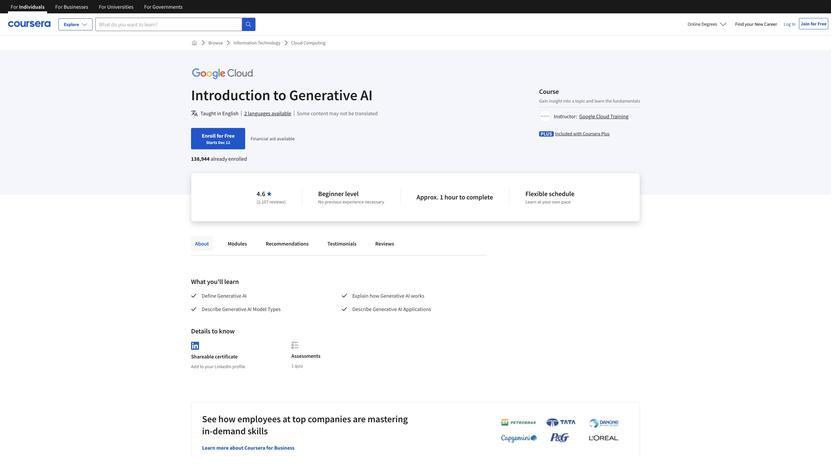 Task type: locate. For each thing, give the bounding box(es) containing it.
2 describe from the left
[[353, 306, 372, 313]]

describe down explain
[[353, 306, 372, 313]]

available for 2 languages available
[[272, 110, 292, 117]]

ai left model
[[248, 306, 252, 313]]

at inside "see how employees at top companies are mastering in-demand skills"
[[283, 413, 291, 425]]

0 vertical spatial how
[[370, 293, 380, 299]]

new
[[755, 21, 764, 27]]

cloud computing
[[291, 40, 326, 46]]

free
[[819, 21, 828, 27], [225, 132, 235, 139]]

instructor: google cloud training
[[554, 113, 629, 120]]

computing
[[304, 40, 326, 46]]

content
[[311, 110, 328, 117]]

at for top
[[283, 413, 291, 425]]

for right join
[[812, 21, 818, 27]]

at left top
[[283, 413, 291, 425]]

for for individuals
[[11, 3, 18, 10]]

1 horizontal spatial how
[[370, 293, 380, 299]]

ai up describe generative ai model types
[[243, 293, 247, 299]]

instructor:
[[554, 113, 578, 120]]

for left individuals at the top of page
[[11, 3, 18, 10]]

generative for describe generative ai model types
[[222, 306, 247, 313]]

flexible schedule learn at your own pace
[[526, 190, 575, 205]]

free up 12
[[225, 132, 235, 139]]

1 horizontal spatial learn
[[595, 98, 605, 104]]

your down shareable certificate
[[205, 364, 214, 370]]

introduction
[[191, 86, 271, 104]]

financial
[[251, 136, 269, 142]]

coursera down skills in the bottom of the page
[[245, 445, 266, 451]]

available inside 2 languages available button
[[272, 110, 292, 117]]

0 vertical spatial available
[[272, 110, 292, 117]]

dec
[[218, 140, 225, 145]]

2 horizontal spatial your
[[746, 21, 755, 27]]

to for your
[[200, 364, 204, 370]]

for for businesses
[[55, 3, 63, 10]]

browse link
[[206, 37, 226, 49]]

to up 2 languages available
[[274, 86, 287, 104]]

google cloud training image
[[541, 111, 551, 121]]

2 horizontal spatial for
[[812, 21, 818, 27]]

0 vertical spatial learn
[[595, 98, 605, 104]]

0 vertical spatial coursera
[[583, 131, 601, 137]]

certificate
[[215, 353, 238, 360]]

1 vertical spatial your
[[543, 199, 552, 205]]

3 for from the left
[[99, 3, 106, 10]]

for up dec on the top left of page
[[217, 132, 224, 139]]

degrees
[[702, 21, 718, 27]]

for left business
[[267, 445, 273, 451]]

for for enroll
[[217, 132, 224, 139]]

None search field
[[95, 18, 256, 31]]

applications
[[404, 306, 431, 313]]

your left own
[[543, 199, 552, 205]]

generative up describe generative ai applications
[[381, 293, 405, 299]]

describe
[[202, 306, 221, 313], [353, 306, 372, 313]]

how right see
[[219, 413, 236, 425]]

generative down explain how generative ai works
[[373, 306, 397, 313]]

for left businesses
[[55, 3, 63, 10]]

shareable certificate
[[191, 353, 238, 360]]

see how employees at top companies are mastering in-demand skills
[[202, 413, 408, 437]]

learn left more
[[202, 445, 216, 451]]

to
[[274, 86, 287, 104], [460, 193, 466, 201], [212, 327, 218, 335], [200, 364, 204, 370]]

0 horizontal spatial coursera
[[245, 445, 266, 451]]

aid
[[270, 136, 276, 142]]

1 vertical spatial cloud
[[597, 113, 610, 120]]

complete
[[467, 193, 494, 201]]

1 quiz
[[292, 363, 303, 369]]

learn inside course gain insight into a topic and learn the fundamentals
[[595, 98, 605, 104]]

available down introduction to generative ai
[[272, 110, 292, 117]]

for
[[11, 3, 18, 10], [55, 3, 63, 10], [99, 3, 106, 10], [144, 3, 152, 10]]

cloud left computing
[[291, 40, 303, 46]]

generative up describe generative ai model types
[[217, 293, 242, 299]]

at for your
[[538, 199, 542, 205]]

2 vertical spatial for
[[267, 445, 273, 451]]

4 for from the left
[[144, 3, 152, 10]]

starts
[[206, 140, 218, 145]]

businesses
[[64, 3, 88, 10]]

for left universities
[[99, 3, 106, 10]]

0 horizontal spatial at
[[283, 413, 291, 425]]

home image
[[192, 40, 197, 45]]

modules link
[[224, 236, 251, 251]]

0 vertical spatial 1
[[440, 193, 444, 201]]

1 vertical spatial available
[[277, 136, 295, 142]]

1 vertical spatial learn
[[225, 278, 239, 286]]

ai up translated
[[361, 86, 373, 104]]

necessary
[[365, 199, 385, 205]]

how right explain
[[370, 293, 380, 299]]

0 vertical spatial your
[[746, 21, 755, 27]]

information technology link
[[231, 37, 283, 49]]

plus
[[602, 131, 610, 137]]

define
[[202, 293, 216, 299]]

describe generative ai model types
[[202, 306, 281, 313]]

1 for from the left
[[11, 3, 18, 10]]

coursera
[[583, 131, 601, 137], [245, 445, 266, 451]]

2 vertical spatial your
[[205, 364, 214, 370]]

learn down flexible
[[526, 199, 537, 205]]

information
[[234, 40, 257, 46]]

log in
[[785, 21, 797, 27]]

available
[[272, 110, 292, 117], [277, 136, 295, 142]]

no
[[319, 199, 324, 205]]

coursera left plus
[[583, 131, 601, 137]]

1 vertical spatial free
[[225, 132, 235, 139]]

generative for describe generative ai applications
[[373, 306, 397, 313]]

0 horizontal spatial describe
[[202, 306, 221, 313]]

reviews)
[[270, 199, 286, 205]]

1 vertical spatial for
[[217, 132, 224, 139]]

0 horizontal spatial for
[[217, 132, 224, 139]]

your right the find
[[746, 21, 755, 27]]

previous
[[325, 199, 342, 205]]

describe down the define
[[202, 306, 221, 313]]

1 horizontal spatial free
[[819, 21, 828, 27]]

ai left the works
[[406, 293, 410, 299]]

to right the add
[[200, 364, 204, 370]]

online degrees button
[[683, 17, 733, 31]]

1 horizontal spatial describe
[[353, 306, 372, 313]]

138,944 already enrolled
[[191, 155, 247, 162]]

0 horizontal spatial learn
[[202, 445, 216, 451]]

1 horizontal spatial at
[[538, 199, 542, 205]]

1 describe from the left
[[202, 306, 221, 313]]

0 horizontal spatial how
[[219, 413, 236, 425]]

ai left applications
[[398, 306, 403, 313]]

2 for from the left
[[55, 3, 63, 10]]

1 vertical spatial at
[[283, 413, 291, 425]]

at down flexible
[[538, 199, 542, 205]]

available right aid
[[277, 136, 295, 142]]

learn
[[595, 98, 605, 104], [225, 278, 239, 286]]

explain
[[353, 293, 369, 299]]

1 horizontal spatial for
[[267, 445, 273, 451]]

0 vertical spatial at
[[538, 199, 542, 205]]

for inside enroll for free starts dec 12
[[217, 132, 224, 139]]

1 left quiz at left
[[292, 363, 294, 369]]

demand
[[213, 425, 246, 437]]

0 horizontal spatial free
[[225, 132, 235, 139]]

how for see
[[219, 413, 236, 425]]

1 horizontal spatial coursera
[[583, 131, 601, 137]]

1 left hour
[[440, 193, 444, 201]]

join for free link
[[800, 18, 829, 29]]

recommendations
[[266, 240, 309, 247]]

generative up content
[[290, 86, 358, 104]]

0 vertical spatial learn
[[526, 199, 537, 205]]

1 horizontal spatial 1
[[440, 193, 444, 201]]

some content may not be translated
[[297, 110, 378, 117]]

free right join
[[819, 21, 828, 27]]

model
[[253, 306, 267, 313]]

for governments
[[144, 3, 183, 10]]

1
[[440, 193, 444, 201], [292, 363, 294, 369]]

be
[[349, 110, 354, 117]]

quiz
[[295, 363, 303, 369]]

learn
[[526, 199, 537, 205], [202, 445, 216, 451]]

to right hour
[[460, 193, 466, 201]]

included with coursera plus link
[[556, 130, 610, 137]]

learn left the
[[595, 98, 605, 104]]

languages
[[248, 110, 271, 117]]

0 vertical spatial cloud
[[291, 40, 303, 46]]

available for financial aid available
[[277, 136, 295, 142]]

your
[[746, 21, 755, 27], [543, 199, 552, 205], [205, 364, 214, 370]]

career
[[765, 21, 778, 27]]

free inside join for free link
[[819, 21, 828, 27]]

1 vertical spatial how
[[219, 413, 236, 425]]

learn up define generative ai
[[225, 278, 239, 286]]

how inside "see how employees at top companies are mastering in-demand skills"
[[219, 413, 236, 425]]

reviews link
[[372, 236, 399, 251]]

employees
[[238, 413, 281, 425]]

0 vertical spatial for
[[812, 21, 818, 27]]

linkedin
[[215, 364, 232, 370]]

beginner
[[319, 190, 344, 198]]

at inside flexible schedule learn at your own pace
[[538, 199, 542, 205]]

describe for describe generative ai applications
[[353, 306, 372, 313]]

(2,107
[[257, 199, 269, 205]]

to left know
[[212, 327, 218, 335]]

1 horizontal spatial learn
[[526, 199, 537, 205]]

fundamentals
[[614, 98, 641, 104]]

in-
[[202, 425, 213, 437]]

for for governments
[[144, 3, 152, 10]]

cloud right the google
[[597, 113, 610, 120]]

1 vertical spatial 1
[[292, 363, 294, 369]]

works
[[411, 293, 425, 299]]

1 horizontal spatial your
[[543, 199, 552, 205]]

0 vertical spatial free
[[819, 21, 828, 27]]

generative down define generative ai
[[222, 306, 247, 313]]

free inside enroll for free starts dec 12
[[225, 132, 235, 139]]

ai for define generative ai
[[243, 293, 247, 299]]

What do you want to learn? text field
[[95, 18, 242, 31]]

0 horizontal spatial cloud
[[291, 40, 303, 46]]

for inside join for free link
[[812, 21, 818, 27]]

hour
[[445, 193, 458, 201]]

learn inside flexible schedule learn at your own pace
[[526, 199, 537, 205]]

top
[[293, 413, 306, 425]]

add to your linkedin profile
[[191, 364, 245, 370]]

cloud inside cloud computing "link"
[[291, 40, 303, 46]]

for left governments
[[144, 3, 152, 10]]

0 horizontal spatial your
[[205, 364, 214, 370]]

1 vertical spatial learn
[[202, 445, 216, 451]]



Task type: describe. For each thing, give the bounding box(es) containing it.
enroll for free starts dec 12
[[202, 132, 235, 145]]

4.6
[[257, 190, 266, 198]]

gain
[[540, 98, 549, 104]]

describe for describe generative ai model types
[[202, 306, 221, 313]]

testimonials
[[328, 240, 357, 247]]

2 languages available button
[[244, 109, 292, 117]]

cloud computing link
[[289, 37, 328, 49]]

(2,107 reviews)
[[257, 199, 286, 205]]

companies
[[308, 413, 351, 425]]

coursera enterprise logos image
[[492, 418, 625, 447]]

for for join
[[812, 21, 818, 27]]

english
[[223, 110, 239, 117]]

and
[[587, 98, 594, 104]]

training
[[611, 113, 629, 120]]

are
[[353, 413, 366, 425]]

log in link
[[781, 20, 800, 28]]

in
[[793, 21, 797, 27]]

you'll
[[207, 278, 223, 286]]

schedule
[[550, 190, 575, 198]]

financial aid available button
[[251, 136, 295, 142]]

free for join
[[819, 21, 828, 27]]

coursera inside included with coursera plus link
[[583, 131, 601, 137]]

explore
[[64, 21, 79, 27]]

assessments
[[292, 353, 321, 359]]

banner navigation
[[5, 0, 188, 13]]

about
[[195, 240, 209, 247]]

course
[[540, 87, 559, 95]]

add
[[191, 364, 199, 370]]

may
[[329, 110, 339, 117]]

know
[[219, 327, 235, 335]]

testimonials link
[[324, 236, 361, 251]]

explain how generative ai works
[[353, 293, 425, 299]]

browse
[[209, 40, 223, 46]]

how for explain
[[370, 293, 380, 299]]

generative for define generative ai
[[217, 293, 242, 299]]

types
[[268, 306, 281, 313]]

level
[[346, 190, 359, 198]]

join for free
[[802, 21, 828, 27]]

google cloud image
[[191, 66, 254, 81]]

for for universities
[[99, 3, 106, 10]]

see
[[202, 413, 217, 425]]

beginner level no previous experience necessary
[[319, 190, 385, 205]]

what you'll learn
[[191, 278, 239, 286]]

0 horizontal spatial learn
[[225, 278, 239, 286]]

enrolled
[[229, 155, 247, 162]]

describe generative ai applications
[[353, 306, 431, 313]]

to for generative
[[274, 86, 287, 104]]

introduction to generative ai
[[191, 86, 373, 104]]

more
[[217, 445, 229, 451]]

course gain insight into a topic and learn the fundamentals
[[540, 87, 641, 104]]

learn more about coursera for business
[[202, 445, 295, 451]]

for universities
[[99, 3, 134, 10]]

translated
[[355, 110, 378, 117]]

ai for describe generative ai applications
[[398, 306, 403, 313]]

already
[[211, 155, 228, 162]]

ai for describe generative ai model types
[[248, 306, 252, 313]]

business
[[274, 445, 295, 451]]

governments
[[153, 3, 183, 10]]

for businesses
[[55, 3, 88, 10]]

1 horizontal spatial cloud
[[597, 113, 610, 120]]

the
[[606, 98, 613, 104]]

google
[[580, 113, 596, 120]]

with
[[574, 131, 583, 137]]

experience
[[343, 199, 364, 205]]

included with coursera plus
[[556, 131, 610, 137]]

online degrees
[[688, 21, 718, 27]]

in
[[217, 110, 221, 117]]

12
[[226, 140, 230, 145]]

some
[[297, 110, 310, 117]]

information technology
[[234, 40, 281, 46]]

taught
[[201, 110, 216, 117]]

online
[[688, 21, 701, 27]]

flexible
[[526, 190, 548, 198]]

what
[[191, 278, 206, 286]]

1 vertical spatial coursera
[[245, 445, 266, 451]]

technology
[[258, 40, 281, 46]]

explore button
[[59, 18, 93, 30]]

individuals
[[19, 3, 45, 10]]

coursera image
[[8, 19, 50, 30]]

mastering
[[368, 413, 408, 425]]

not
[[340, 110, 348, 117]]

free for enroll
[[225, 132, 235, 139]]

your inside flexible schedule learn at your own pace
[[543, 199, 552, 205]]

details
[[191, 327, 211, 335]]

a
[[573, 98, 575, 104]]

to for know
[[212, 327, 218, 335]]

recommendations link
[[262, 236, 313, 251]]

coursera plus image
[[540, 131, 554, 137]]

0 horizontal spatial 1
[[292, 363, 294, 369]]

log
[[785, 21, 792, 27]]



Task type: vqa. For each thing, say whether or not it's contained in the screenshot.
of inside Illinois Tech Bachelor of Information Technology
no



